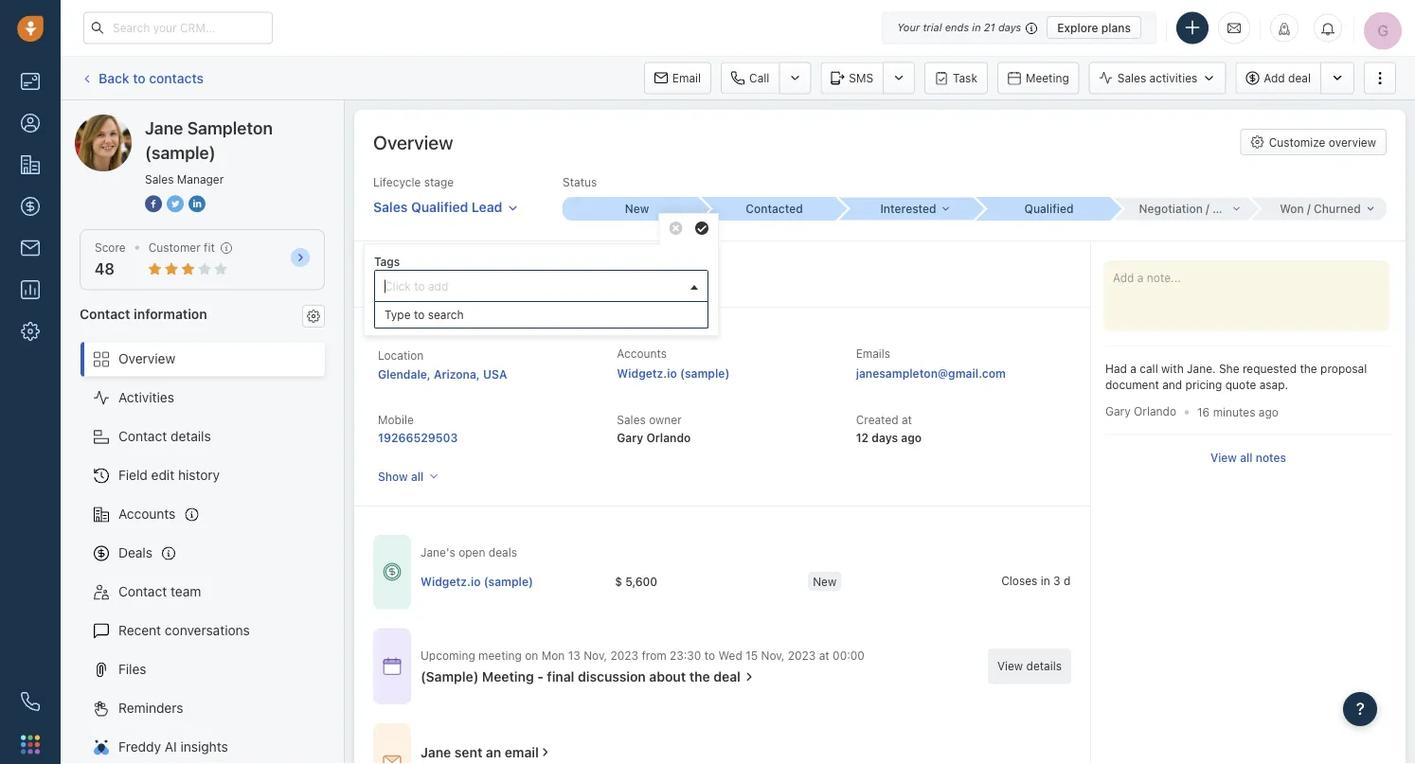 Task type: describe. For each thing, give the bounding box(es) containing it.
(sample) meeting - final discussion about the deal
[[421, 669, 741, 685]]

discussion
[[578, 669, 646, 685]]

freshworks switcher image
[[21, 736, 40, 755]]

meeting inside button
[[1026, 72, 1070, 85]]

upcoming
[[421, 649, 475, 662]]

field edit history
[[118, 468, 220, 483]]

a
[[1131, 362, 1137, 376]]

interested button
[[838, 198, 975, 220]]

/ for won
[[1308, 202, 1311, 216]]

team
[[171, 584, 201, 600]]

sales for sales qualified lead
[[373, 199, 408, 215]]

0 vertical spatial overview
[[373, 131, 453, 153]]

call link
[[721, 62, 779, 94]]

sales manager
[[145, 172, 224, 186]]

gary inside sales owner gary orlando
[[617, 431, 644, 445]]

won / churned
[[1280, 202, 1361, 216]]

insights
[[180, 740, 228, 755]]

explore
[[1058, 21, 1099, 34]]

on
[[525, 649, 539, 662]]

details for view details
[[1027, 660, 1062, 673]]

0 vertical spatial orlando
[[1134, 405, 1177, 418]]

0 horizontal spatial widgetz.io
[[421, 574, 481, 588]]

lead
[[472, 199, 503, 215]]

16 minutes ago
[[1198, 405, 1279, 419]]

2 horizontal spatial jane
[[421, 745, 451, 760]]

12
[[856, 431, 869, 445]]

$ 5,600
[[615, 574, 658, 588]]

jane's open deals
[[421, 546, 517, 560]]

mobile
[[378, 414, 414, 427]]

contacted
[[746, 202, 803, 216]]

new link
[[563, 197, 700, 221]]

call
[[1140, 362, 1159, 376]]

container_wx8msf4aqz5i3rn1 image left widgetz.io (sample)
[[383, 563, 402, 582]]

type
[[385, 309, 411, 322]]

emails janesampleton@gmail.com
[[856, 347, 1006, 380]]

requested
[[1243, 362, 1297, 376]]

1 2023 from the left
[[611, 649, 639, 662]]

email image
[[1228, 20, 1241, 36]]

asap.
[[1260, 379, 1289, 392]]

00:00
[[833, 649, 865, 662]]

mng settings image
[[307, 310, 320, 323]]

(sample) up sales manager
[[145, 142, 216, 163]]

qualified inside "link"
[[411, 199, 468, 215]]

customer
[[148, 241, 201, 254]]

edit
[[151, 468, 175, 483]]

view for view details
[[998, 660, 1023, 673]]

linkedin circled image
[[189, 193, 206, 214]]

at inside created at 12 days ago
[[902, 414, 912, 427]]

sales inside sales owner gary orlando
[[617, 414, 646, 427]]

sampleton down contacts
[[146, 114, 211, 130]]

0 horizontal spatial deal
[[714, 669, 741, 685]]

contact for contact information
[[80, 306, 130, 321]]

0 horizontal spatial overview
[[118, 351, 175, 367]]

twitter circled image
[[167, 193, 184, 214]]

show all
[[378, 470, 424, 483]]

$
[[615, 574, 622, 588]]

jane's
[[421, 546, 456, 560]]

manager
[[177, 172, 224, 186]]

contact team
[[118, 584, 201, 600]]

mon
[[542, 649, 565, 662]]

sales for sales manager
[[145, 172, 174, 186]]

container_wx8msf4aqz5i3rn1 image left 'upcoming'
[[383, 657, 402, 676]]

accounts widgetz.io (sample)
[[617, 347, 730, 380]]

details for contact details
[[171, 429, 211, 444]]

activities
[[1150, 71, 1198, 85]]

plans
[[1102, 21, 1131, 34]]

mobile 19266529503
[[378, 414, 458, 445]]

deal inside add deal button
[[1289, 71, 1311, 85]]

contact information
[[80, 306, 207, 321]]

call
[[750, 72, 770, 85]]

-
[[537, 669, 544, 685]]

deals
[[118, 545, 153, 561]]

48
[[95, 260, 115, 278]]

view details link
[[988, 649, 1072, 684]]

(sample) down the deals
[[484, 574, 533, 588]]

contact for contact team
[[118, 584, 167, 600]]

ai
[[165, 740, 177, 755]]

information
[[134, 306, 207, 321]]

phone image
[[21, 693, 40, 712]]

arizona,
[[434, 368, 480, 381]]

meeting
[[479, 649, 522, 662]]

negotiation / lost link
[[1112, 198, 1250, 220]]

2 horizontal spatial to
[[705, 649, 716, 662]]

your trial ends in 21 days
[[897, 21, 1022, 34]]

2 2023 from the left
[[788, 649, 816, 662]]

reminders
[[118, 701, 183, 716]]

final
[[547, 669, 575, 685]]

interested link
[[838, 198, 975, 220]]

all for view
[[1241, 451, 1253, 464]]

glendale,
[[378, 368, 431, 381]]

add deal button
[[1236, 62, 1321, 94]]

container_wx8msf4aqz5i3rn1 image down 15
[[743, 671, 756, 684]]

churned
[[1314, 202, 1361, 216]]

13
[[568, 649, 581, 662]]

from
[[642, 649, 667, 662]]

sales qualified lead
[[373, 199, 503, 215]]

meeting button
[[998, 62, 1080, 94]]

lost
[[1213, 202, 1237, 216]]

container_wx8msf4aqz5i3rn1 image right an
[[539, 746, 552, 760]]

type to search option
[[375, 302, 708, 328]]

row containing closes in 3 days
[[421, 562, 1195, 601]]

Click to add search field
[[380, 277, 684, 297]]

to for contacts
[[133, 70, 146, 86]]

0 vertical spatial days
[[999, 21, 1022, 34]]

email
[[673, 72, 701, 85]]

jane inside jane sampleton (sample)
[[145, 117, 183, 138]]

conversations
[[165, 623, 250, 639]]

5,600
[[626, 574, 658, 588]]

won / churned link
[[1250, 198, 1387, 220]]

view details
[[998, 660, 1062, 673]]

ends
[[945, 21, 969, 34]]

search
[[428, 309, 464, 322]]

customize overview button
[[1241, 129, 1387, 155]]



Task type: locate. For each thing, give the bounding box(es) containing it.
2 vertical spatial days
[[1064, 574, 1089, 587]]

contact details
[[118, 429, 211, 444]]

days right 3
[[1064, 574, 1089, 587]]

view down "closes" on the bottom of the page
[[998, 660, 1023, 673]]

negotiation / lost
[[1139, 202, 1237, 216]]

row
[[421, 562, 1195, 601]]

1 vertical spatial accounts
[[118, 507, 176, 522]]

all left 'notes'
[[1241, 451, 1253, 464]]

details down the closes in 3 days
[[1027, 660, 1062, 673]]

widgetz.io
[[617, 367, 677, 380], [421, 574, 481, 588]]

0 horizontal spatial new
[[625, 202, 649, 216]]

2 nov, from the left
[[761, 649, 785, 662]]

janesampleton@gmail.com
[[856, 367, 1006, 380]]

0 vertical spatial gary
[[1106, 405, 1131, 418]]

0 vertical spatial to
[[133, 70, 146, 86]]

sales left activities at the right of page
[[1118, 71, 1147, 85]]

closes in 3 days
[[1002, 574, 1089, 587]]

to for search
[[414, 309, 425, 322]]

in left 3
[[1041, 574, 1051, 587]]

trial
[[923, 21, 942, 34]]

1 vertical spatial view
[[998, 660, 1023, 673]]

0 horizontal spatial jane
[[113, 114, 142, 130]]

all
[[1241, 451, 1253, 464], [411, 470, 424, 483]]

days inside row
[[1064, 574, 1089, 587]]

accounts up the owner
[[617, 347, 667, 361]]

1 horizontal spatial overview
[[373, 131, 453, 153]]

meeting down meeting
[[482, 669, 534, 685]]

0 vertical spatial widgetz.io (sample) link
[[617, 367, 730, 380]]

days right the 21
[[999, 21, 1022, 34]]

0 horizontal spatial the
[[690, 669, 710, 685]]

1 vertical spatial details
[[1027, 660, 1062, 673]]

fit
[[204, 241, 215, 254]]

field
[[118, 468, 148, 483]]

sampleton
[[146, 114, 211, 130], [187, 117, 273, 138]]

freddy ai insights
[[118, 740, 228, 755]]

files
[[118, 662, 146, 678]]

customize
[[1269, 135, 1326, 149]]

the down 23:30
[[690, 669, 710, 685]]

details up the 'history'
[[171, 429, 211, 444]]

to left wed
[[705, 649, 716, 662]]

days for created at 12 days ago
[[872, 431, 898, 445]]

0 horizontal spatial widgetz.io (sample) link
[[421, 573, 533, 589]]

0 horizontal spatial days
[[872, 431, 898, 445]]

1 horizontal spatial to
[[414, 309, 425, 322]]

deals
[[489, 546, 517, 560]]

0 vertical spatial new
[[625, 202, 649, 216]]

an
[[486, 745, 501, 760]]

1 horizontal spatial deal
[[1289, 71, 1311, 85]]

1 vertical spatial all
[[411, 470, 424, 483]]

0 vertical spatial deal
[[1289, 71, 1311, 85]]

sms button
[[821, 62, 883, 94]]

2 horizontal spatial days
[[1064, 574, 1089, 587]]

0 horizontal spatial /
[[1206, 202, 1210, 216]]

1 horizontal spatial widgetz.io (sample) link
[[617, 367, 730, 380]]

lifecycle
[[373, 176, 421, 189]]

1 horizontal spatial 2023
[[788, 649, 816, 662]]

nov, right 15
[[761, 649, 785, 662]]

jane sampleton (sample) down contacts
[[113, 114, 268, 130]]

1 horizontal spatial at
[[902, 414, 912, 427]]

had
[[1106, 362, 1127, 376]]

widgetz.io down jane's
[[421, 574, 481, 588]]

1 / from the left
[[1206, 202, 1210, 216]]

1 horizontal spatial accounts
[[617, 347, 667, 361]]

history
[[178, 468, 220, 483]]

0 horizontal spatial orlando
[[647, 431, 691, 445]]

overview
[[373, 131, 453, 153], [118, 351, 175, 367]]

sales up facebook circled icon on the left of page
[[145, 172, 174, 186]]

/ right won at the right
[[1308, 202, 1311, 216]]

0 horizontal spatial 2023
[[611, 649, 639, 662]]

accounts for accounts
[[118, 507, 176, 522]]

facebook circled image
[[145, 193, 162, 214]]

23:30
[[670, 649, 702, 662]]

quote
[[1226, 379, 1257, 392]]

2023 left the 00:00
[[788, 649, 816, 662]]

0 vertical spatial ago
[[1259, 405, 1279, 419]]

deal right add at top right
[[1289, 71, 1311, 85]]

view down minutes at the right bottom
[[1211, 451, 1237, 464]]

meeting down explore
[[1026, 72, 1070, 85]]

1 horizontal spatial nov,
[[761, 649, 785, 662]]

at right created
[[902, 414, 912, 427]]

1 vertical spatial ago
[[901, 431, 922, 445]]

contact for contact details
[[118, 429, 167, 444]]

negotiation
[[1139, 202, 1203, 216]]

contact down 48 button
[[80, 306, 130, 321]]

1 horizontal spatial in
[[1041, 574, 1051, 587]]

2 vertical spatial to
[[705, 649, 716, 662]]

ago down 'asap.' at the right of the page
[[1259, 405, 1279, 419]]

lifecycle stage
[[373, 176, 454, 189]]

to right type
[[414, 309, 425, 322]]

explore plans
[[1058, 21, 1131, 34]]

(sample)
[[214, 114, 268, 130], [145, 142, 216, 163], [680, 367, 730, 380], [484, 574, 533, 588]]

0 horizontal spatial at
[[819, 649, 830, 662]]

days inside created at 12 days ago
[[872, 431, 898, 445]]

and
[[1163, 379, 1183, 392]]

0 horizontal spatial all
[[411, 470, 424, 483]]

1 vertical spatial overview
[[118, 351, 175, 367]]

status
[[563, 176, 597, 189]]

21
[[984, 21, 996, 34]]

2023 up the discussion
[[611, 649, 639, 662]]

1 horizontal spatial /
[[1308, 202, 1311, 216]]

1 horizontal spatial orlando
[[1134, 405, 1177, 418]]

19266529503
[[378, 431, 458, 445]]

qualified
[[411, 199, 468, 215], [1025, 202, 1074, 216]]

recent
[[118, 623, 161, 639]]

all right show in the bottom of the page
[[411, 470, 424, 483]]

janesampleton@gmail.com link
[[856, 364, 1006, 383]]

the inside had a call with jane. she requested the proposal document and pricing quote asap.
[[1300, 362, 1318, 376]]

1 horizontal spatial meeting
[[1026, 72, 1070, 85]]

container_wx8msf4aqz5i3rn1 image
[[383, 563, 402, 582], [383, 657, 402, 676], [743, 671, 756, 684], [539, 746, 552, 760], [383, 753, 402, 765]]

1 vertical spatial days
[[872, 431, 898, 445]]

to inside option
[[414, 309, 425, 322]]

0 horizontal spatial details
[[171, 429, 211, 444]]

details
[[171, 429, 211, 444], [1027, 660, 1062, 673]]

sales
[[1118, 71, 1147, 85], [145, 172, 174, 186], [373, 199, 408, 215], [617, 414, 646, 427]]

container_wx8msf4aqz5i3rn1 image left sent
[[383, 753, 402, 765]]

(sample) up the owner
[[680, 367, 730, 380]]

0 horizontal spatial view
[[998, 660, 1023, 673]]

sales down lifecycle
[[373, 199, 408, 215]]

1 vertical spatial gary
[[617, 431, 644, 445]]

contact up the recent
[[118, 584, 167, 600]]

activities
[[118, 390, 174, 406]]

1 horizontal spatial days
[[999, 21, 1022, 34]]

customer fit
[[148, 241, 215, 254]]

1 horizontal spatial gary
[[1106, 405, 1131, 418]]

show
[[378, 470, 408, 483]]

contact down activities
[[118, 429, 167, 444]]

0 vertical spatial at
[[902, 414, 912, 427]]

2023
[[611, 649, 639, 662], [788, 649, 816, 662]]

0 vertical spatial in
[[972, 21, 981, 34]]

1 vertical spatial at
[[819, 649, 830, 662]]

widgetz.io (sample) link up the owner
[[617, 367, 730, 380]]

usa
[[483, 368, 507, 381]]

deal down wed
[[714, 669, 741, 685]]

ago right 12
[[901, 431, 922, 445]]

orlando inside sales owner gary orlando
[[647, 431, 691, 445]]

0 vertical spatial widgetz.io
[[617, 367, 677, 380]]

orlando down the owner
[[647, 431, 691, 445]]

1 horizontal spatial jane
[[145, 117, 183, 138]]

1 vertical spatial contact
[[118, 429, 167, 444]]

email
[[505, 745, 539, 760]]

explore plans link
[[1047, 16, 1142, 39]]

48 button
[[95, 260, 115, 278]]

view for view all notes
[[1211, 451, 1237, 464]]

0 horizontal spatial meeting
[[482, 669, 534, 685]]

to
[[133, 70, 146, 86], [414, 309, 425, 322], [705, 649, 716, 662]]

0 vertical spatial accounts
[[617, 347, 667, 361]]

orlando down the and
[[1134, 405, 1177, 418]]

gary
[[1106, 405, 1131, 418], [617, 431, 644, 445]]

meeting
[[1026, 72, 1070, 85], [482, 669, 534, 685]]

jane left sent
[[421, 745, 451, 760]]

email button
[[644, 62, 712, 94]]

type to search
[[385, 309, 464, 322]]

(sample) up manager
[[214, 114, 268, 130]]

(sample) inside accounts widgetz.io (sample)
[[680, 367, 730, 380]]

widgetz.io (sample)
[[421, 574, 533, 588]]

sales activities
[[1118, 71, 1198, 85]]

gary orlando
[[1106, 405, 1177, 418]]

widgetz.io (sample) link
[[617, 367, 730, 380], [421, 573, 533, 589]]

sent
[[455, 745, 483, 760]]

about
[[649, 669, 686, 685]]

sales for sales activities
[[1118, 71, 1147, 85]]

jane sampleton (sample) up manager
[[145, 117, 273, 163]]

1 horizontal spatial all
[[1241, 451, 1253, 464]]

new
[[625, 202, 649, 216], [813, 574, 837, 588]]

call button
[[721, 62, 779, 94]]

0 horizontal spatial to
[[133, 70, 146, 86]]

0 vertical spatial contact
[[80, 306, 130, 321]]

nov, right 13
[[584, 649, 607, 662]]

contacts
[[149, 70, 204, 86]]

view all notes link
[[1211, 450, 1287, 466]]

to right back
[[133, 70, 146, 86]]

contacted link
[[700, 197, 838, 221]]

days down created
[[872, 431, 898, 445]]

0 horizontal spatial qualified
[[411, 199, 468, 215]]

0 vertical spatial the
[[1300, 362, 1318, 376]]

with
[[1162, 362, 1184, 376]]

back to contacts
[[99, 70, 204, 86]]

in left the 21
[[972, 21, 981, 34]]

won
[[1280, 202, 1305, 216]]

jane.
[[1187, 362, 1216, 376]]

days for closes in 3 days
[[1064, 574, 1089, 587]]

overview up lifecycle stage at the left
[[373, 131, 453, 153]]

1 horizontal spatial widgetz.io
[[617, 367, 677, 380]]

1 vertical spatial widgetz.io (sample) link
[[421, 573, 533, 589]]

1 vertical spatial the
[[690, 669, 710, 685]]

gary down accounts widgetz.io (sample) in the top of the page
[[617, 431, 644, 445]]

0 horizontal spatial in
[[972, 21, 981, 34]]

0 vertical spatial all
[[1241, 451, 1253, 464]]

sales inside sales qualified lead "link"
[[373, 199, 408, 215]]

accounts for accounts widgetz.io (sample)
[[617, 347, 667, 361]]

widgetz.io (sample) link down open
[[421, 573, 533, 589]]

widgetz.io up the owner
[[617, 367, 677, 380]]

0 horizontal spatial nov,
[[584, 649, 607, 662]]

glendale, arizona, usa link
[[378, 368, 507, 381]]

1 vertical spatial new
[[813, 574, 837, 588]]

1 vertical spatial orlando
[[647, 431, 691, 445]]

sampleton up manager
[[187, 117, 273, 138]]

the left proposal
[[1300, 362, 1318, 376]]

notes
[[1256, 451, 1287, 464]]

overview up activities
[[118, 351, 175, 367]]

/
[[1206, 202, 1210, 216], [1308, 202, 1311, 216]]

1 horizontal spatial the
[[1300, 362, 1318, 376]]

in inside row
[[1041, 574, 1051, 587]]

1 horizontal spatial ago
[[1259, 405, 1279, 419]]

0 horizontal spatial accounts
[[118, 507, 176, 522]]

back
[[99, 70, 129, 86]]

gary down the document
[[1106, 405, 1131, 418]]

0 horizontal spatial gary
[[617, 431, 644, 445]]

15
[[746, 649, 758, 662]]

all for show
[[411, 470, 424, 483]]

wed
[[719, 649, 743, 662]]

accounts inside accounts widgetz.io (sample)
[[617, 347, 667, 361]]

0 vertical spatial meeting
[[1026, 72, 1070, 85]]

1 vertical spatial in
[[1041, 574, 1051, 587]]

/ left lost
[[1206, 202, 1210, 216]]

1 horizontal spatial view
[[1211, 451, 1237, 464]]

back to contacts link
[[80, 63, 205, 93]]

document
[[1106, 379, 1160, 392]]

days
[[999, 21, 1022, 34], [872, 431, 898, 445], [1064, 574, 1089, 587]]

/ for negotiation
[[1206, 202, 1210, 216]]

1 vertical spatial to
[[414, 309, 425, 322]]

widgetz.io (sample) link inside row
[[421, 573, 533, 589]]

accounts up deals
[[118, 507, 176, 522]]

0 vertical spatial details
[[171, 429, 211, 444]]

at left the 00:00
[[819, 649, 830, 662]]

1 vertical spatial deal
[[714, 669, 741, 685]]

1 horizontal spatial details
[[1027, 660, 1062, 673]]

1 horizontal spatial qualified
[[1025, 202, 1074, 216]]

at
[[902, 414, 912, 427], [819, 649, 830, 662]]

sales left the owner
[[617, 414, 646, 427]]

widgetz.io inside accounts widgetz.io (sample)
[[617, 367, 677, 380]]

jane down contacts
[[145, 117, 183, 138]]

sales activities button
[[1089, 62, 1236, 94], [1089, 62, 1226, 94]]

phone element
[[11, 683, 49, 721]]

minutes
[[1213, 405, 1256, 419]]

jane down back
[[113, 114, 142, 130]]

0 horizontal spatial ago
[[901, 431, 922, 445]]

2 vertical spatial contact
[[118, 584, 167, 600]]

add deal
[[1264, 71, 1311, 85]]

2 / from the left
[[1308, 202, 1311, 216]]

1 vertical spatial widgetz.io
[[421, 574, 481, 588]]

0 vertical spatial view
[[1211, 451, 1237, 464]]

open
[[459, 546, 486, 560]]

ago inside created at 12 days ago
[[901, 431, 922, 445]]

1 vertical spatial meeting
[[482, 669, 534, 685]]

Search your CRM... text field
[[83, 12, 273, 44]]

1 nov, from the left
[[584, 649, 607, 662]]

1 horizontal spatial new
[[813, 574, 837, 588]]



Task type: vqa. For each thing, say whether or not it's contained in the screenshot.
calendar
no



